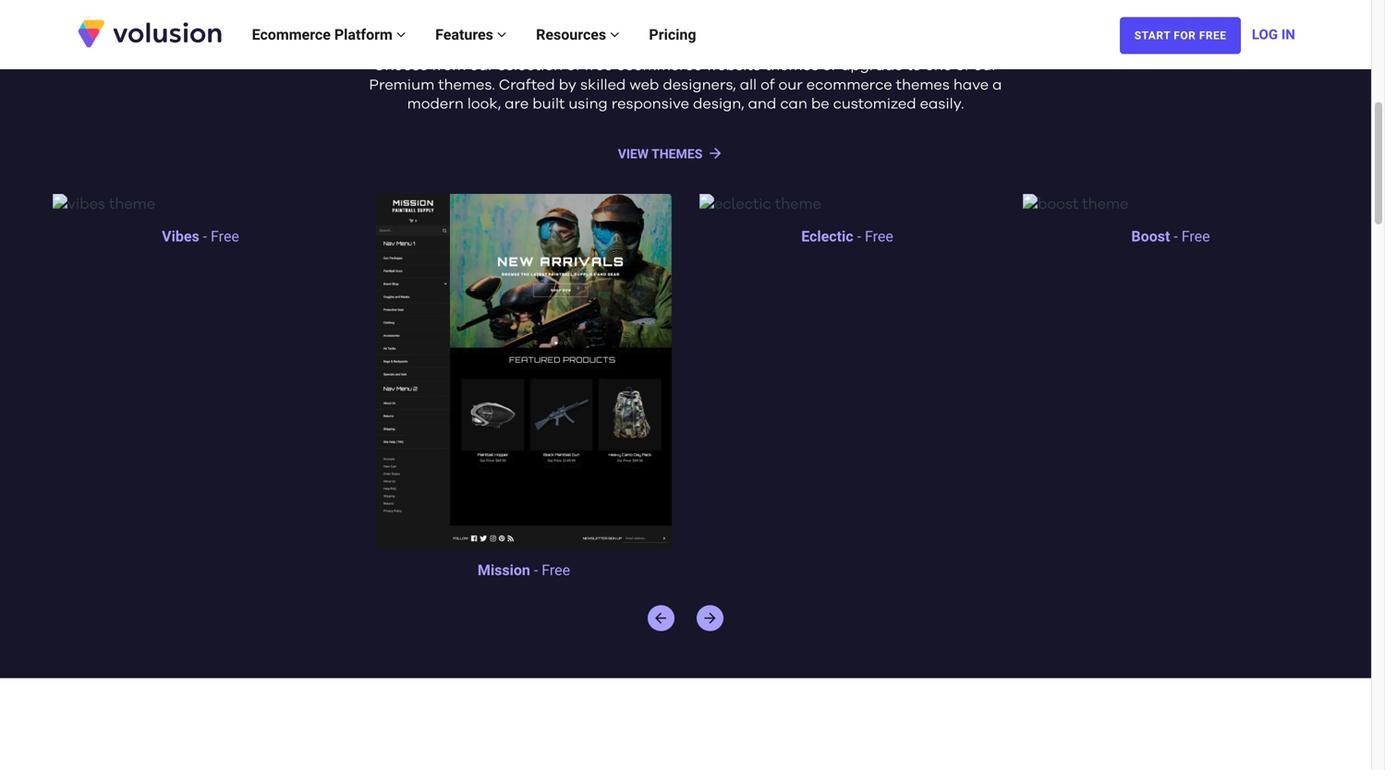 Task type: locate. For each thing, give the bounding box(es) containing it.
- right the boost
[[1174, 228, 1178, 246]]

ecommerce platform
[[252, 26, 396, 43]]

free
[[584, 59, 613, 73]]

themes down to
[[896, 78, 950, 93]]

our
[[470, 59, 494, 73], [974, 59, 998, 73], [778, 78, 803, 93]]

by
[[559, 78, 577, 93]]

upgrade
[[841, 59, 903, 73]]

themes
[[765, 59, 819, 73], [896, 78, 950, 93]]

of up 'have'
[[956, 59, 970, 73]]

0 vertical spatial themes
[[765, 59, 819, 73]]

free right mission
[[542, 562, 570, 579]]

of right all
[[761, 78, 775, 93]]

designers,
[[663, 78, 736, 93]]

pricing link
[[634, 7, 711, 62]]

our up a
[[974, 59, 998, 73]]

option containing eclectic
[[686, 194, 1009, 257]]

- for eclectic
[[857, 228, 861, 246]]

option containing boost
[[1009, 194, 1332, 257]]

free down boost theme image
[[1182, 228, 1210, 246]]

0 vertical spatial ecommerce
[[617, 59, 702, 73]]

1 vertical spatial arrow_forward
[[702, 610, 718, 627]]

log
[[1252, 26, 1278, 43]]

and
[[748, 97, 776, 112]]

angle down image inside ecommerce platform link
[[396, 27, 406, 42]]

0 vertical spatial arrow_forward
[[707, 145, 724, 162]]

customized
[[833, 97, 916, 112]]

angle down image
[[610, 27, 620, 42]]

1 vertical spatial ecommerce
[[807, 78, 892, 93]]

from
[[432, 59, 466, 73]]

free
[[1199, 29, 1227, 42], [211, 228, 239, 246], [865, 228, 893, 246], [1182, 228, 1210, 246], [542, 562, 570, 579]]

ecommerce down or
[[807, 78, 892, 93]]

mission
[[478, 562, 530, 579]]

2 angle down image from the left
[[497, 27, 507, 42]]

-
[[203, 228, 207, 246], [857, 228, 861, 246], [1174, 228, 1178, 246], [534, 562, 538, 579]]

of
[[567, 59, 581, 73], [956, 59, 970, 73], [761, 78, 775, 93]]

website
[[706, 59, 761, 73]]

1 horizontal spatial angle down image
[[497, 27, 507, 42]]

choose from our selection of free ecommerce website themes or upgrade to one of our premium themes. crafted by skilled web designers, all of our ecommerce themes have a modern look, are built using responsive design, and can be customized easily.
[[369, 59, 1002, 112]]

angle down image up choose
[[396, 27, 406, 42]]

free down eclectic theme image
[[865, 228, 893, 246]]

themes
[[781, 12, 888, 39]]

themes left or
[[765, 59, 819, 73]]

start for free link
[[1120, 17, 1241, 54]]

- right the vibes
[[203, 228, 207, 246]]

1 option from the left
[[686, 194, 1009, 257]]

themes.
[[438, 78, 495, 93]]

0 horizontal spatial ecommerce
[[617, 59, 702, 73]]

for
[[1174, 29, 1196, 42]]

2 horizontal spatial of
[[956, 59, 970, 73]]

0 horizontal spatial themes
[[765, 59, 819, 73]]

arrow_forward
[[707, 145, 724, 162], [702, 610, 718, 627]]

beautiful,
[[484, 12, 615, 39]]

ecommerce
[[252, 26, 331, 43]]

1 horizontal spatial of
[[761, 78, 775, 93]]

boost
[[1131, 228, 1170, 246]]

our up themes.
[[470, 59, 494, 73]]

mission theme image
[[362, 194, 686, 550]]

- for boost
[[1174, 228, 1178, 246]]

option
[[686, 194, 1009, 257], [1009, 194, 1332, 257]]

eclectic
[[801, 228, 853, 246]]

pricing
[[649, 26, 696, 43]]

themes
[[652, 146, 703, 162]]

free for eclectic - free
[[865, 228, 893, 246]]

free right for in the top right of the page
[[1199, 29, 1227, 42]]

angle down image up selection
[[497, 27, 507, 42]]

platform
[[334, 26, 393, 43]]

free down vibes theme image
[[211, 228, 239, 246]]

- right mission
[[534, 562, 538, 579]]

built
[[533, 97, 565, 112]]

0 horizontal spatial of
[[567, 59, 581, 73]]

1 horizontal spatial ecommerce
[[807, 78, 892, 93]]

responsive
[[611, 97, 689, 112]]

ecommerce
[[617, 59, 702, 73], [807, 78, 892, 93]]

2 option from the left
[[1009, 194, 1332, 257]]

- for vibes
[[203, 228, 207, 246]]

ecommerce up web
[[617, 59, 702, 73]]

angle down image inside features link
[[497, 27, 507, 42]]

vibes theme image
[[39, 194, 362, 216]]

view
[[618, 146, 649, 162]]

- for mission
[[534, 562, 538, 579]]

log in
[[1252, 26, 1295, 43]]

of up by
[[567, 59, 581, 73]]

angle down image
[[396, 27, 406, 42], [497, 27, 507, 42]]

1 angle down image from the left
[[396, 27, 406, 42]]

1 vertical spatial themes
[[896, 78, 950, 93]]

boost theme image
[[1009, 194, 1332, 216]]

our up can
[[778, 78, 803, 93]]

crafted
[[499, 78, 555, 93]]

0 horizontal spatial angle down image
[[396, 27, 406, 42]]

- right eclectic
[[857, 228, 861, 246]]



Task type: describe. For each thing, give the bounding box(es) containing it.
in
[[1282, 26, 1295, 43]]

ecommerce platform link
[[237, 7, 421, 62]]

angle down image for features
[[497, 27, 507, 42]]

using
[[569, 97, 608, 112]]

free for vibes - free
[[211, 228, 239, 246]]

selection
[[498, 59, 563, 73]]

view themes arrow_forward
[[618, 145, 724, 162]]

start
[[1134, 29, 1171, 42]]

easily.
[[920, 97, 964, 112]]

beautiful, responsive themes
[[484, 12, 888, 39]]

are
[[505, 97, 529, 112]]

premium
[[369, 78, 435, 93]]

free for mission - free
[[542, 562, 570, 579]]

choose
[[373, 59, 428, 73]]

free for start for free
[[1199, 29, 1227, 42]]

1 horizontal spatial themes
[[896, 78, 950, 93]]

resources link
[[521, 7, 634, 62]]

features
[[435, 26, 497, 43]]

one
[[925, 59, 952, 73]]

eclectic theme image
[[686, 194, 1009, 216]]

angle down image for ecommerce platform
[[396, 27, 406, 42]]

2 horizontal spatial our
[[974, 59, 998, 73]]

1 horizontal spatial our
[[778, 78, 803, 93]]

vibes - free
[[162, 228, 239, 246]]

mission - free
[[478, 562, 570, 579]]

resources
[[536, 26, 610, 43]]

skilled
[[580, 78, 626, 93]]

to
[[907, 59, 921, 73]]

all
[[740, 78, 757, 93]]

features link
[[421, 7, 521, 62]]

design,
[[693, 97, 744, 112]]

be
[[811, 97, 829, 112]]

a
[[993, 78, 1002, 93]]

can
[[780, 97, 807, 112]]

have
[[954, 78, 989, 93]]

log in link
[[1252, 7, 1295, 62]]

0 horizontal spatial our
[[470, 59, 494, 73]]

web
[[630, 78, 659, 93]]

look,
[[467, 97, 501, 112]]

modern
[[407, 97, 464, 112]]

volusion logo image
[[76, 18, 224, 49]]

vibes
[[162, 228, 199, 246]]

responsive
[[622, 12, 775, 39]]

or
[[822, 59, 838, 73]]

eclectic - free
[[801, 228, 893, 246]]

boost - free
[[1131, 228, 1210, 246]]

start for free
[[1134, 29, 1227, 42]]

free for boost - free
[[1182, 228, 1210, 246]]



Task type: vqa. For each thing, say whether or not it's contained in the screenshot.
"Ecommerce Platform" DROPDOWN BUTTON
no



